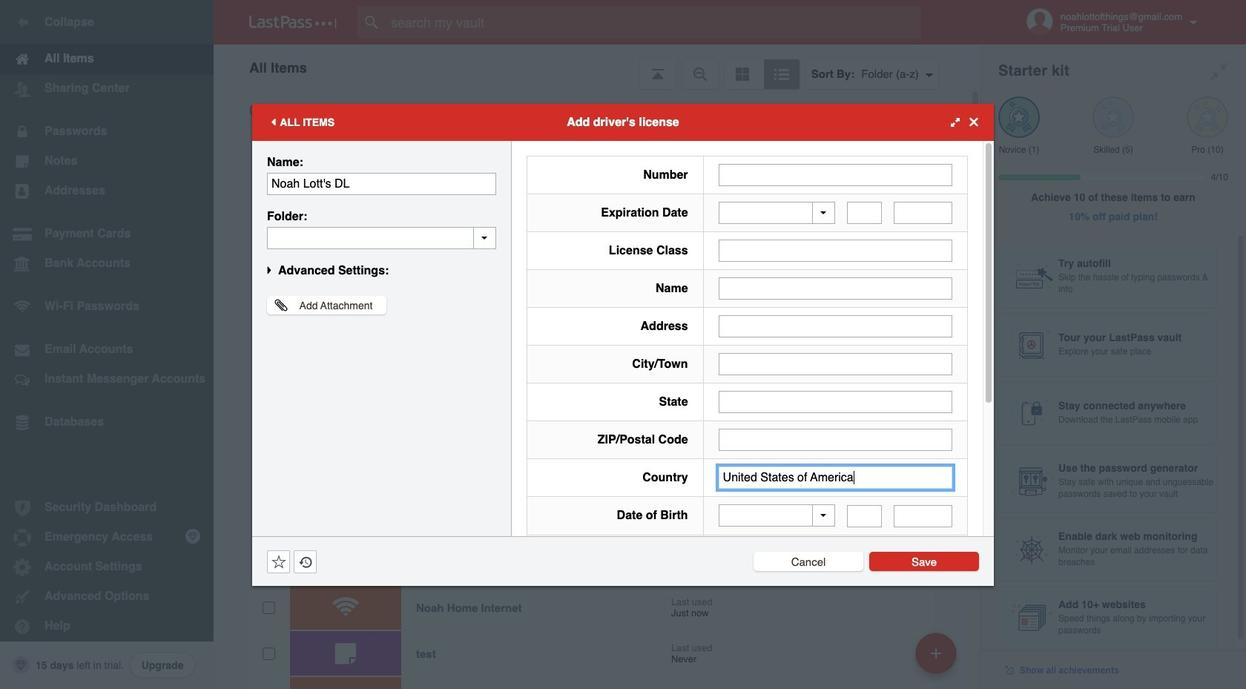 Task type: locate. For each thing, give the bounding box(es) containing it.
dialog
[[252, 104, 994, 689]]

new item navigation
[[910, 628, 966, 689]]

None text field
[[267, 173, 496, 195], [894, 202, 953, 224], [719, 278, 953, 300], [719, 315, 953, 338], [719, 353, 953, 375], [847, 505, 883, 527], [894, 505, 953, 527], [267, 173, 496, 195], [894, 202, 953, 224], [719, 278, 953, 300], [719, 315, 953, 338], [719, 353, 953, 375], [847, 505, 883, 527], [894, 505, 953, 527]]

None text field
[[719, 164, 953, 186], [847, 202, 883, 224], [267, 227, 496, 249], [719, 240, 953, 262], [719, 391, 953, 413], [719, 429, 953, 451], [719, 467, 953, 489], [719, 164, 953, 186], [847, 202, 883, 224], [267, 227, 496, 249], [719, 240, 953, 262], [719, 391, 953, 413], [719, 429, 953, 451], [719, 467, 953, 489]]

lastpass image
[[249, 16, 337, 29]]

new item image
[[931, 648, 942, 659]]



Task type: describe. For each thing, give the bounding box(es) containing it.
Search search field
[[358, 6, 951, 39]]

main navigation navigation
[[0, 0, 214, 689]]

search my vault text field
[[358, 6, 951, 39]]

vault options navigation
[[214, 45, 981, 89]]



Task type: vqa. For each thing, say whether or not it's contained in the screenshot.
the "Vault options" navigation
yes



